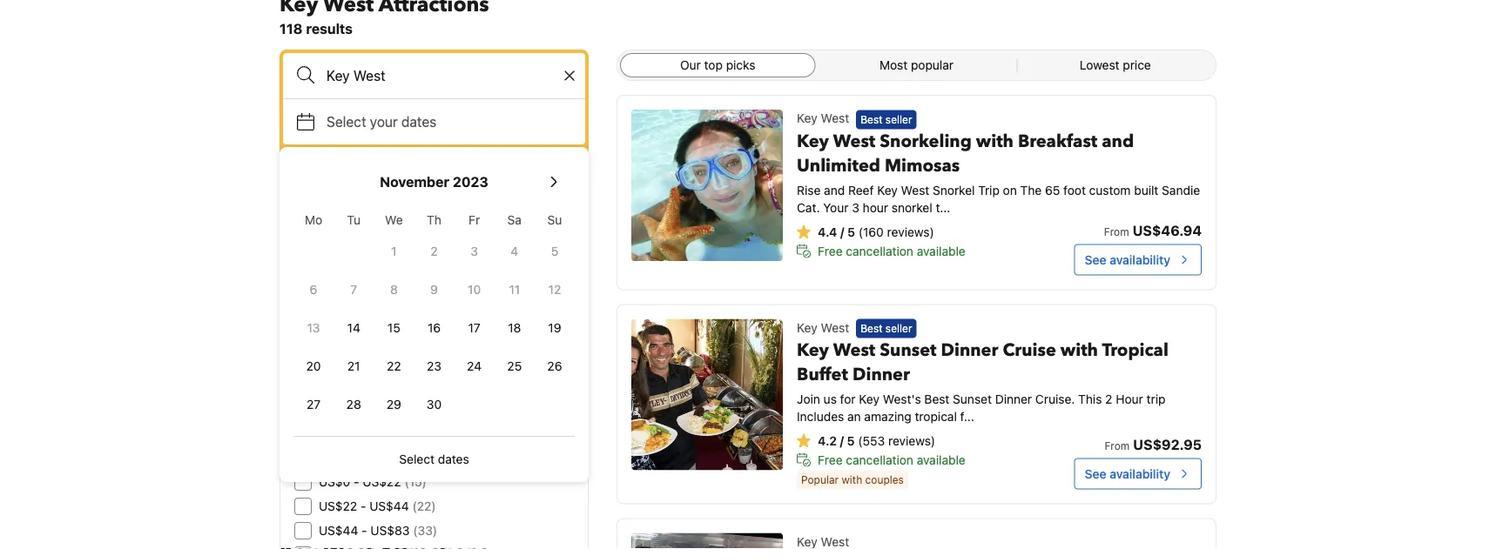 Task type: vqa. For each thing, say whether or not it's contained in the screenshot.


Task type: locate. For each thing, give the bounding box(es) containing it.
13 November 2023 checkbox
[[294, 311, 334, 346]]

- for us$22
[[361, 500, 366, 514]]

1 vertical spatial reviews)
[[889, 434, 936, 448]]

11 November 2023 checkbox
[[495, 273, 535, 308]]

we
[[385, 213, 403, 227]]

with up trip at the right
[[976, 129, 1014, 153]]

2
[[431, 244, 438, 259], [1106, 392, 1113, 407]]

1 vertical spatial cancellation
[[846, 453, 914, 468]]

1 vertical spatial availability
[[1110, 467, 1171, 481]]

29
[[387, 398, 402, 412]]

0 vertical spatial 2
[[431, 244, 438, 259]]

1 vertical spatial see
[[1085, 467, 1107, 481]]

2 inside option
[[431, 244, 438, 259]]

0 vertical spatial see
[[1085, 252, 1107, 267]]

1 seller from the top
[[886, 114, 913, 126]]

29 November 2023 checkbox
[[374, 388, 414, 423]]

key west for key west snorkeling with breakfast and unlimited mimosas
[[797, 111, 850, 125]]

2023
[[453, 174, 489, 190]]

1 horizontal spatial &
[[360, 318, 369, 333]]

2 vertical spatial 5
[[847, 434, 855, 448]]

1 horizontal spatial us$44
[[370, 500, 409, 514]]

1 vertical spatial with
[[1061, 339, 1099, 363]]

breakfast
[[1018, 129, 1098, 153]]

5
[[848, 225, 855, 239], [551, 244, 559, 259], [847, 434, 855, 448]]

west inside key west sunset dinner cruise with tropical buffet dinner join us for key west's best sunset dinner cruise. this 2 hour trip includes an amazing tropical f...
[[833, 339, 876, 363]]

2 horizontal spatial with
[[1061, 339, 1099, 363]]

0 horizontal spatial &
[[351, 392, 359, 406]]

23 November 2023 checkbox
[[414, 349, 454, 384]]

- left us$83
[[362, 524, 367, 538]]

2 right this
[[1106, 392, 1113, 407]]

cancellation down the 4.2 / 5 (553 reviews)
[[846, 453, 914, 468]]

0 vertical spatial -
[[354, 475, 359, 490]]

popular
[[802, 474, 839, 487]]

0 vertical spatial best seller
[[861, 114, 913, 126]]

17
[[468, 321, 481, 335]]

- right us$0
[[354, 475, 359, 490]]

us
[[824, 392, 837, 407]]

10
[[468, 283, 481, 297]]

cancellation down 4.4 / 5 (160 reviews)
[[846, 244, 914, 258]]

reviews) down the amazing
[[889, 434, 936, 448]]

0 vertical spatial from
[[1105, 226, 1130, 238]]

0 vertical spatial &
[[360, 318, 369, 333]]

tropical
[[915, 410, 957, 424]]

see availability for key west snorkeling with breakfast and unlimited mimosas
[[1085, 252, 1171, 267]]

availability down the from us$92.95
[[1110, 467, 1171, 481]]

select for select your dates
[[327, 114, 366, 130]]

0 horizontal spatial dates
[[402, 114, 437, 130]]

2 vertical spatial -
[[362, 524, 367, 538]]

sandie
[[1162, 183, 1201, 197]]

(67)
[[420, 318, 443, 333]]

lowest price
[[1080, 58, 1152, 72]]

1 horizontal spatial select
[[399, 453, 435, 467]]

0 vertical spatial your
[[370, 114, 398, 130]]

our
[[680, 58, 701, 72]]

1 vertical spatial see availability
[[1085, 467, 1171, 481]]

30
[[427, 398, 442, 412]]

1 vertical spatial and
[[824, 183, 845, 197]]

cruise
[[1003, 339, 1057, 363]]

cancellation
[[846, 244, 914, 258], [846, 453, 914, 468]]

reviews) for buffet
[[889, 434, 936, 448]]

mimosas
[[885, 154, 960, 178]]

sunset
[[880, 339, 937, 363], [953, 392, 992, 407]]

nature
[[319, 318, 357, 333]]

0 vertical spatial reviews)
[[887, 225, 935, 239]]

1 vertical spatial select
[[399, 453, 435, 467]]

0 vertical spatial key west
[[797, 111, 850, 125]]

1 key west from the top
[[797, 111, 850, 125]]

10 November 2023 checkbox
[[454, 273, 495, 308]]

results up 1 at the top left
[[366, 224, 413, 241]]

0 vertical spatial results
[[306, 20, 353, 37]]

0 vertical spatial /
[[841, 225, 845, 239]]

museums, arts & culture (20)
[[319, 367, 483, 382]]

0 vertical spatial us$22
[[363, 475, 401, 490]]

1 vertical spatial key west
[[797, 320, 850, 335]]

key west for key west sunset dinner cruise with tropical buffet dinner
[[797, 320, 850, 335]]

2 see from the top
[[1085, 467, 1107, 481]]

0 vertical spatial see availability
[[1085, 252, 1171, 267]]

0 vertical spatial best
[[861, 114, 883, 126]]

Where are you going? search field
[[283, 53, 586, 98]]

0 vertical spatial cancellation
[[846, 244, 914, 258]]

dates down 30 november 2023 checkbox
[[438, 453, 469, 467]]

118 results
[[280, 20, 353, 37]]

0 vertical spatial free
[[818, 244, 843, 258]]

0 vertical spatial with
[[976, 129, 1014, 153]]

from down hour
[[1105, 441, 1130, 453]]

1 / from the top
[[841, 225, 845, 239]]

1 vertical spatial seller
[[886, 323, 913, 335]]

join
[[797, 392, 821, 407]]

su
[[548, 213, 562, 227]]

from down custom
[[1105, 226, 1130, 238]]

16 November 2023 checkbox
[[414, 311, 454, 346]]

see availability down from us$46.94
[[1085, 252, 1171, 267]]

0 horizontal spatial us$22
[[319, 500, 357, 514]]

0 vertical spatial free cancellation available
[[818, 244, 966, 258]]

1 vertical spatial us$44
[[319, 524, 358, 538]]

your for filter
[[333, 224, 363, 241]]

reviews) down snorkel
[[887, 225, 935, 239]]

1 free from the top
[[818, 244, 843, 258]]

top
[[704, 58, 723, 72]]

1 cancellation from the top
[[846, 244, 914, 258]]

7 November 2023 checkbox
[[334, 273, 374, 308]]

seller for snorkeling
[[886, 114, 913, 126]]

0 horizontal spatial with
[[842, 474, 863, 487]]

2 cancellation from the top
[[846, 453, 914, 468]]

& right 22
[[405, 367, 413, 382]]

best seller
[[861, 114, 913, 126], [861, 323, 913, 335]]

2 available from the top
[[917, 453, 966, 468]]

1 see availability from the top
[[1085, 252, 1171, 267]]

1 vertical spatial best
[[861, 323, 883, 335]]

2 vertical spatial best
[[925, 392, 950, 407]]

sunset up f...
[[953, 392, 992, 407]]

2 November 2023 checkbox
[[414, 234, 454, 269]]

1 horizontal spatial with
[[976, 129, 1014, 153]]

1 vertical spatial 5
[[551, 244, 559, 259]]

dates down where are you going? search box
[[402, 114, 437, 130]]

dinner up west's
[[853, 363, 910, 387]]

3 key west from the top
[[797, 535, 850, 549]]

5 November 2023 checkbox
[[535, 234, 575, 269]]

free cancellation available for buffet
[[818, 453, 966, 468]]

us$44 down "us$22 - us$44 (22)"
[[319, 524, 358, 538]]

hour
[[1116, 392, 1144, 407]]

1 best seller from the top
[[861, 114, 913, 126]]

free cancellation available
[[818, 244, 966, 258], [818, 453, 966, 468]]

0 vertical spatial seller
[[886, 114, 913, 126]]

buffet
[[797, 363, 849, 387]]

6 November 2023 checkbox
[[294, 273, 334, 308]]

2 vertical spatial key west
[[797, 535, 850, 549]]

5 left "(160"
[[848, 225, 855, 239]]

food & drinks (9)
[[319, 392, 417, 406]]

outdoor
[[372, 318, 416, 333]]

our top picks
[[680, 58, 756, 72]]

1 availability from the top
[[1110, 252, 1171, 267]]

with right cruise
[[1061, 339, 1099, 363]]

/ for dinner
[[840, 434, 844, 448]]

from inside the from us$92.95
[[1105, 441, 1130, 453]]

2 free from the top
[[818, 453, 843, 468]]

picks
[[726, 58, 756, 72]]

1 vertical spatial best seller
[[861, 323, 913, 335]]

see availability down the from us$92.95
[[1085, 467, 1171, 481]]

0 vertical spatial available
[[917, 244, 966, 258]]

available
[[917, 244, 966, 258], [917, 453, 966, 468]]

1 vertical spatial 3
[[471, 244, 478, 259]]

from
[[1105, 226, 1130, 238], [1105, 441, 1130, 453]]

1 horizontal spatial your
[[370, 114, 398, 130]]

seller up snorkeling
[[886, 114, 913, 126]]

0 vertical spatial dates
[[402, 114, 437, 130]]

14 November 2023 checkbox
[[334, 311, 374, 346]]

1 free cancellation available from the top
[[818, 244, 966, 258]]

amazing
[[865, 410, 912, 424]]

cancellation for buffet
[[846, 453, 914, 468]]

1
[[391, 244, 397, 259]]

1 vertical spatial your
[[333, 224, 363, 241]]

1 vertical spatial dates
[[438, 453, 469, 467]]

us$44 up us$83
[[370, 500, 409, 514]]

2 key west from the top
[[797, 320, 850, 335]]

your up november
[[370, 114, 398, 130]]

1 vertical spatial -
[[361, 500, 366, 514]]

4.2
[[818, 434, 837, 448]]

availability for key west snorkeling with breakfast and unlimited mimosas
[[1110, 252, 1171, 267]]

november
[[380, 174, 450, 190]]

reviews)
[[887, 225, 935, 239], [889, 434, 936, 448]]

2 / from the top
[[840, 434, 844, 448]]

1 horizontal spatial results
[[366, 224, 413, 241]]

2 availability from the top
[[1110, 467, 1171, 481]]

0 horizontal spatial us$44
[[319, 524, 358, 538]]

grid
[[294, 203, 575, 423]]

with right the 'popular'
[[842, 474, 863, 487]]

0 horizontal spatial and
[[824, 183, 845, 197]]

key
[[797, 111, 818, 125], [797, 129, 829, 153], [877, 183, 898, 197], [797, 320, 818, 335], [797, 339, 829, 363], [859, 392, 880, 407], [797, 535, 818, 549]]

nature & outdoor (67)
[[319, 318, 443, 333]]

seller up west's
[[886, 323, 913, 335]]

8 November 2023 checkbox
[[374, 273, 414, 308]]

west
[[821, 111, 850, 125], [833, 129, 876, 153], [901, 183, 930, 197], [821, 320, 850, 335], [833, 339, 876, 363], [821, 535, 850, 549]]

19 November 2023 checkbox
[[535, 311, 575, 346]]

0 horizontal spatial results
[[306, 20, 353, 37]]

1 vertical spatial &
[[405, 367, 413, 382]]

(33)
[[413, 524, 437, 538]]

couples
[[866, 474, 904, 487]]

- down us$0 - us$22 (15)
[[361, 500, 366, 514]]

us$22 up "us$22 - us$44 (22)"
[[363, 475, 401, 490]]

5 for key west sunset dinner cruise with tropical buffet dinner
[[847, 434, 855, 448]]

us$22 down us$0
[[319, 500, 357, 514]]

select dates
[[399, 453, 469, 467]]

2 best seller from the top
[[861, 323, 913, 335]]

sa
[[508, 213, 522, 227]]

-
[[354, 475, 359, 490], [361, 500, 366, 514], [362, 524, 367, 538]]

1 horizontal spatial 2
[[1106, 392, 1113, 407]]

21 November 2023 checkbox
[[334, 349, 374, 384]]

and up custom
[[1102, 129, 1134, 153]]

from inside from us$46.94
[[1105, 226, 1130, 238]]

0 horizontal spatial select
[[327, 114, 366, 130]]

1 see from the top
[[1085, 252, 1107, 267]]

2 down th
[[431, 244, 438, 259]]

unlimited
[[797, 154, 881, 178]]

1 vertical spatial free
[[818, 453, 843, 468]]

0 vertical spatial us$44
[[370, 500, 409, 514]]

price
[[1123, 58, 1152, 72]]

built
[[1135, 183, 1159, 197]]

reviews) for mimosas
[[887, 225, 935, 239]]

19
[[548, 321, 562, 335]]

key west down the 'popular'
[[797, 535, 850, 549]]

1 horizontal spatial and
[[1102, 129, 1134, 153]]

best seller up snorkeling
[[861, 114, 913, 126]]

1 vertical spatial free cancellation available
[[818, 453, 966, 468]]

1 vertical spatial available
[[917, 453, 966, 468]]

culture
[[417, 367, 456, 382]]

/ right 4.4
[[841, 225, 845, 239]]

0 horizontal spatial 2
[[431, 244, 438, 259]]

1 available from the top
[[917, 244, 966, 258]]

your for select
[[370, 114, 398, 130]]

1 horizontal spatial dates
[[438, 453, 469, 467]]

key west sunset dinner cruise with tropical buffet dinner join us for key west's best sunset dinner cruise. this 2 hour trip includes an amazing tropical f...
[[797, 339, 1169, 424]]

0 vertical spatial 5
[[848, 225, 855, 239]]

and up 'your'
[[824, 183, 845, 197]]

1 vertical spatial us$22
[[319, 500, 357, 514]]

4.4
[[818, 225, 838, 239]]

see down from us$46.94
[[1085, 252, 1107, 267]]

free cancellation available up couples
[[818, 453, 966, 468]]

grid containing mo
[[294, 203, 575, 423]]

& for outdoor
[[360, 318, 369, 333]]

sunset up west's
[[880, 339, 937, 363]]

with
[[976, 129, 1014, 153], [1061, 339, 1099, 363], [842, 474, 863, 487]]

2 seller from the top
[[886, 323, 913, 335]]

availability
[[1110, 252, 1171, 267], [1110, 467, 1171, 481]]

your
[[370, 114, 398, 130], [333, 224, 363, 241]]

dinner left cruise.
[[996, 392, 1032, 407]]

0 horizontal spatial 3
[[471, 244, 478, 259]]

free
[[818, 244, 843, 258], [818, 453, 843, 468]]

3 inside key west snorkeling with breakfast and unlimited mimosas rise and reef key west snorkel trip on the 65 foot custom built sandie cat. your 3 hour snorkel t...
[[852, 200, 860, 215]]

0 vertical spatial 3
[[852, 200, 860, 215]]

key west up unlimited
[[797, 111, 850, 125]]

from us$46.94
[[1105, 222, 1202, 239]]

3 down reef
[[852, 200, 860, 215]]

& right food
[[351, 392, 359, 406]]

1 horizontal spatial 3
[[852, 200, 860, 215]]

23
[[427, 359, 442, 374]]

seller
[[886, 114, 913, 126], [886, 323, 913, 335]]

availability down from us$46.94
[[1110, 252, 1171, 267]]

1 vertical spatial /
[[840, 434, 844, 448]]

foot
[[1064, 183, 1086, 197]]

key west sunset dinner cruise with tropical buffet dinner image
[[632, 319, 783, 471]]

0 vertical spatial select
[[327, 114, 366, 130]]

1 horizontal spatial sunset
[[953, 392, 992, 407]]

key west up buffet
[[797, 320, 850, 335]]

24
[[467, 359, 482, 374]]

results right 118
[[306, 20, 353, 37]]

(20)
[[459, 367, 483, 382]]

2 vertical spatial &
[[351, 392, 359, 406]]

free down 4.4
[[818, 244, 843, 258]]

best
[[861, 114, 883, 126], [861, 323, 883, 335], [925, 392, 950, 407]]

free down 4.2
[[818, 453, 843, 468]]

0 vertical spatial availability
[[1110, 252, 1171, 267]]

dinner
[[941, 339, 999, 363], [853, 363, 910, 387], [996, 392, 1032, 407]]

0 horizontal spatial your
[[333, 224, 363, 241]]

search
[[412, 161, 457, 177]]

most
[[880, 58, 908, 72]]

2 see availability from the top
[[1085, 467, 1171, 481]]

5 left '(553'
[[847, 434, 855, 448]]

available down 't...'
[[917, 244, 966, 258]]

see for key west snorkeling with breakfast and unlimited mimosas
[[1085, 252, 1107, 267]]

best seller up west's
[[861, 323, 913, 335]]

& down '(73)'
[[360, 318, 369, 333]]

2 inside key west sunset dinner cruise with tropical buffet dinner join us for key west's best sunset dinner cruise. this 2 hour trip includes an amazing tropical f...
[[1106, 392, 1113, 407]]

search button
[[283, 148, 586, 190]]

18 November 2023 checkbox
[[495, 311, 535, 346]]

free cancellation available down 4.4 / 5 (160 reviews)
[[818, 244, 966, 258]]

results
[[306, 20, 353, 37], [366, 224, 413, 241]]

0 horizontal spatial sunset
[[880, 339, 937, 363]]

available for mimosas
[[917, 244, 966, 258]]

4.4 / 5 (160 reviews)
[[818, 225, 935, 239]]

3 November 2023 checkbox
[[454, 234, 495, 269]]

1 vertical spatial from
[[1105, 441, 1130, 453]]

26 November 2023 checkbox
[[535, 349, 575, 384]]

your right filter
[[333, 224, 363, 241]]

us$22
[[363, 475, 401, 490], [319, 500, 357, 514]]

5 down su
[[551, 244, 559, 259]]

popular with couples
[[802, 474, 904, 487]]

/ right 4.2
[[840, 434, 844, 448]]

us$0 - us$22 (15)
[[319, 475, 427, 490]]

3 down fr
[[471, 244, 478, 259]]

&
[[360, 318, 369, 333], [405, 367, 413, 382], [351, 392, 359, 406]]

available down tropical
[[917, 453, 966, 468]]

2 free cancellation available from the top
[[818, 453, 966, 468]]

1 vertical spatial 2
[[1106, 392, 1113, 407]]

see down the from us$92.95
[[1085, 467, 1107, 481]]

0 vertical spatial and
[[1102, 129, 1134, 153]]



Task type: describe. For each thing, give the bounding box(es) containing it.
best inside key west sunset dinner cruise with tropical buffet dinner join us for key west's best sunset dinner cruise. this 2 hour trip includes an amazing tropical f...
[[925, 392, 950, 407]]

us$83
[[371, 524, 410, 538]]

key west snorkeling with breakfast and unlimited mimosas image
[[632, 110, 783, 261]]

25 November 2023 checkbox
[[495, 349, 535, 384]]

f...
[[961, 410, 975, 424]]

november 2023
[[380, 174, 489, 190]]

2 horizontal spatial &
[[405, 367, 413, 382]]

see availability for key west sunset dinner cruise with tropical buffet dinner
[[1085, 467, 1171, 481]]

key west link
[[617, 519, 1217, 550]]

food
[[319, 392, 347, 406]]

1 vertical spatial sunset
[[953, 392, 992, 407]]

65
[[1045, 183, 1061, 197]]

18
[[508, 321, 521, 335]]

hour
[[863, 200, 889, 215]]

15
[[388, 321, 401, 335]]

best for sunset
[[861, 323, 883, 335]]

select for select dates
[[399, 453, 435, 467]]

5 inside option
[[551, 244, 559, 259]]

- for us$44
[[362, 524, 367, 538]]

west's
[[883, 392, 921, 407]]

key west haunted pub crawl and ghost tour image
[[632, 534, 783, 550]]

27
[[307, 398, 321, 412]]

(15)
[[405, 475, 427, 490]]

drinks
[[362, 392, 397, 406]]

category
[[294, 273, 348, 287]]

27 November 2023 checkbox
[[294, 388, 334, 423]]

20 November 2023 checkbox
[[294, 349, 334, 384]]

reef
[[849, 183, 874, 197]]

us$44 - us$83 (33)
[[319, 524, 437, 538]]

filter your results
[[294, 224, 413, 241]]

for
[[840, 392, 856, 407]]

25
[[507, 359, 522, 374]]

(22)
[[413, 500, 436, 514]]

lowest
[[1080, 58, 1120, 72]]

us$92.95
[[1134, 437, 1202, 453]]

- for us$0
[[354, 475, 359, 490]]

14
[[347, 321, 361, 335]]

snorkeling
[[880, 129, 972, 153]]

on
[[1003, 183, 1017, 197]]

4 November 2023 checkbox
[[495, 234, 535, 269]]

9 November 2023 checkbox
[[414, 273, 454, 308]]

2 vertical spatial with
[[842, 474, 863, 487]]

9
[[430, 283, 438, 297]]

30 November 2023 checkbox
[[414, 388, 454, 423]]

cancellation for mimosas
[[846, 244, 914, 258]]

free cancellation available for mimosas
[[818, 244, 966, 258]]

28 November 2023 checkbox
[[334, 388, 374, 423]]

this
[[1079, 392, 1102, 407]]

from us$92.95
[[1105, 437, 1202, 453]]

arts
[[380, 367, 402, 382]]

4.2 / 5 (553 reviews)
[[818, 434, 936, 448]]

1 November 2023 checkbox
[[374, 234, 414, 269]]

26
[[548, 359, 562, 374]]

(160
[[859, 225, 884, 239]]

west inside key west link
[[821, 535, 850, 549]]

free for dinner
[[818, 453, 843, 468]]

20
[[306, 359, 321, 374]]

rise
[[797, 183, 821, 197]]

118
[[280, 20, 303, 37]]

tropical
[[1102, 339, 1169, 363]]

tu
[[347, 213, 361, 227]]

& for drinks
[[351, 392, 359, 406]]

us$22 - us$44 (22)
[[319, 500, 436, 514]]

5 for key west snorkeling with breakfast and unlimited mimosas
[[848, 225, 855, 239]]

12 November 2023 checkbox
[[535, 273, 575, 308]]

t...
[[936, 200, 951, 215]]

best seller for sunset
[[861, 323, 913, 335]]

snorkel
[[892, 200, 933, 215]]

from for key west snorkeling with breakfast and unlimited mimosas
[[1105, 226, 1130, 238]]

best seller for snorkeling
[[861, 114, 913, 126]]

mo
[[305, 213, 323, 227]]

7
[[350, 283, 357, 297]]

12
[[549, 283, 561, 297]]

/ for rise
[[841, 225, 845, 239]]

16
[[428, 321, 441, 335]]

1 horizontal spatial us$22
[[363, 475, 401, 490]]

1 vertical spatial results
[[366, 224, 413, 241]]

(553
[[858, 434, 885, 448]]

22
[[387, 359, 401, 374]]

0 vertical spatial sunset
[[880, 339, 937, 363]]

with inside key west snorkeling with breakfast and unlimited mimosas rise and reef key west snorkel trip on the 65 foot custom built sandie cat. your 3 hour snorkel t...
[[976, 129, 1014, 153]]

3 inside checkbox
[[471, 244, 478, 259]]

fr
[[469, 213, 480, 227]]

28
[[346, 398, 361, 412]]

cruise.
[[1036, 392, 1075, 407]]

21
[[348, 359, 360, 374]]

15 November 2023 checkbox
[[374, 311, 414, 346]]

museums,
[[319, 367, 377, 382]]

th
[[427, 213, 442, 227]]

from for key west sunset dinner cruise with tropical buffet dinner
[[1105, 441, 1130, 453]]

available for buffet
[[917, 453, 966, 468]]

most popular
[[880, 58, 954, 72]]

the
[[1021, 183, 1042, 197]]

cat.
[[797, 200, 820, 215]]

free for rise
[[818, 244, 843, 258]]

(9)
[[400, 392, 417, 406]]

4
[[511, 244, 519, 259]]

22 November 2023 checkbox
[[374, 349, 414, 384]]

17 November 2023 checkbox
[[454, 311, 495, 346]]

see for key west sunset dinner cruise with tropical buffet dinner
[[1085, 467, 1107, 481]]

13
[[307, 321, 320, 335]]

trip
[[1147, 392, 1166, 407]]

with inside key west sunset dinner cruise with tropical buffet dinner join us for key west's best sunset dinner cruise. this 2 hour trip includes an amazing tropical f...
[[1061, 339, 1099, 363]]

popular
[[911, 58, 954, 72]]

seller for sunset
[[886, 323, 913, 335]]

your
[[824, 200, 849, 215]]

filter
[[294, 224, 329, 241]]

availability for key west sunset dinner cruise with tropical buffet dinner
[[1110, 467, 1171, 481]]

11
[[509, 283, 520, 297]]

24 November 2023 checkbox
[[454, 349, 495, 384]]

6
[[310, 283, 318, 297]]

an
[[848, 410, 861, 424]]

key west snorkeling with breakfast and unlimited mimosas rise and reef key west snorkel trip on the 65 foot custom built sandie cat. your 3 hour snorkel t...
[[797, 129, 1201, 215]]

dinner left cruise
[[941, 339, 999, 363]]

8
[[390, 283, 398, 297]]

custom
[[1090, 183, 1131, 197]]

best for snorkeling
[[861, 114, 883, 126]]



